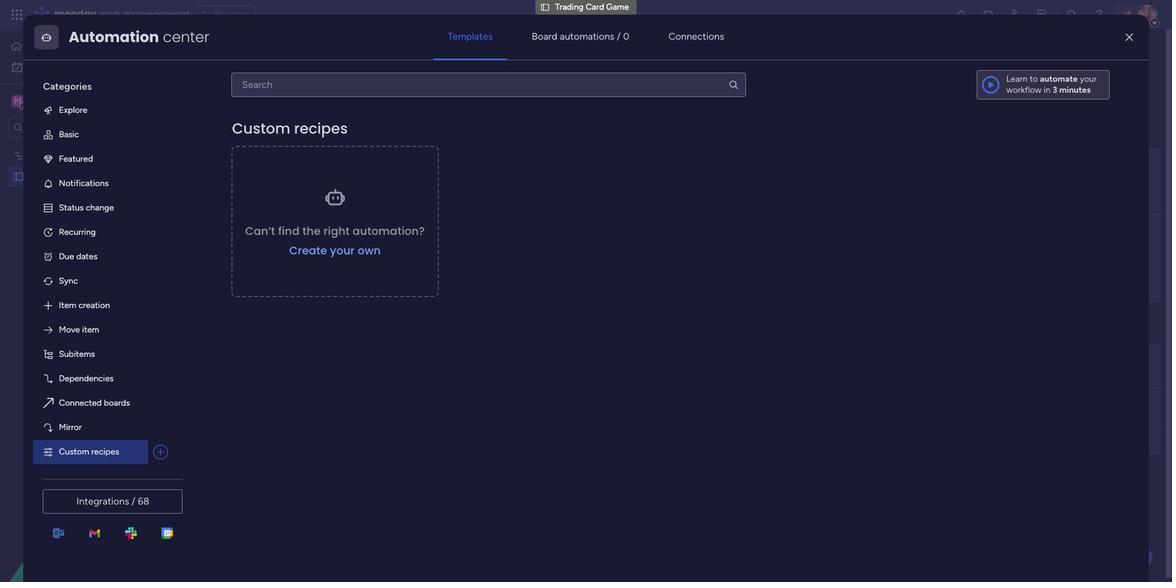 Task type: vqa. For each thing, say whether or not it's contained in the screenshot.
2nd check circle image from the bottom of the page
no



Task type: locate. For each thing, give the bounding box(es) containing it.
boards
[[104, 398, 130, 409]]

0 horizontal spatial main
[[28, 95, 50, 107]]

2 vertical spatial card
[[59, 171, 78, 181]]

0 horizontal spatial trading
[[29, 171, 57, 181]]

monday work management
[[54, 7, 190, 21]]

recipes
[[294, 118, 348, 139], [91, 447, 119, 457]]

notifications image
[[956, 9, 968, 21]]

status change
[[59, 203, 114, 213]]

tab
[[265, 65, 284, 84]]

2 horizontal spatial game
[[607, 2, 629, 12]]

board
[[532, 30, 558, 42]]

1 vertical spatial recipes
[[91, 447, 119, 457]]

trading card game
[[556, 2, 629, 12], [188, 40, 334, 60], [29, 171, 103, 181]]

explore option
[[33, 98, 178, 123]]

item creation option
[[33, 294, 178, 318]]

move item
[[59, 325, 99, 335]]

marketing down can't
[[231, 243, 269, 253]]

0 vertical spatial marketing
[[29, 150, 67, 161]]

categories heading
[[33, 70, 178, 98]]

can't
[[246, 223, 276, 239]]

0 horizontal spatial custom recipes
[[59, 447, 119, 457]]

1 horizontal spatial custom recipes
[[232, 118, 348, 139]]

None search field
[[232, 73, 746, 97]]

game
[[607, 2, 629, 12], [288, 40, 334, 60], [80, 171, 103, 181]]

minutes
[[1060, 85, 1091, 95]]

Search for a column type search field
[[232, 73, 746, 97]]

trading card game up automations
[[556, 2, 629, 12]]

0 vertical spatial game
[[607, 2, 629, 12]]

/ inside button
[[617, 30, 621, 42]]

main for main workspace
[[28, 95, 50, 107]]

1 horizontal spatial custom
[[232, 118, 291, 139]]

item
[[59, 300, 76, 311]]

design
[[263, 199, 290, 210]]

dependencies option
[[33, 367, 178, 391]]

1 horizontal spatial card
[[248, 40, 285, 60]]

add view image
[[272, 70, 277, 79]]

1 horizontal spatial /
[[617, 30, 621, 42]]

3
[[1053, 85, 1058, 95]]

see plans
[[214, 9, 251, 20]]

game up "search" field
[[288, 40, 334, 60]]

market research and target audience analysis
[[231, 177, 409, 188]]

your workflow in
[[1007, 74, 1098, 95]]

1 vertical spatial marketing
[[231, 243, 269, 253]]

card down featured
[[59, 171, 78, 181]]

recipes down "search" field
[[294, 118, 348, 139]]

custom down "search" field
[[232, 118, 291, 139]]

custom recipes down mirror option
[[59, 447, 119, 457]]

/
[[617, 30, 621, 42], [132, 496, 135, 508]]

1 vertical spatial your
[[330, 243, 355, 258]]

list box
[[0, 143, 156, 352]]

custom inside option
[[59, 447, 89, 457]]

0 vertical spatial trading
[[556, 2, 584, 12]]

game down featured
[[80, 171, 103, 181]]

0 vertical spatial main
[[209, 69, 227, 79]]

recipes down mirror option
[[91, 447, 119, 457]]

marketing left plan at the left
[[29, 150, 67, 161]]

help
[[1121, 552, 1143, 564]]

main for main table
[[209, 69, 227, 79]]

product
[[231, 199, 261, 210]]

your
[[1080, 74, 1098, 84], [330, 243, 355, 258]]

item
[[82, 325, 99, 335]]

mirror
[[59, 423, 82, 433]]

trading card game up the add view icon
[[188, 40, 334, 60]]

home
[[27, 41, 50, 51]]

dates
[[76, 252, 98, 262]]

1 horizontal spatial recipes
[[294, 118, 348, 139]]

learn
[[1007, 74, 1028, 84]]

main
[[209, 69, 227, 79], [28, 95, 50, 107]]

main inside main table button
[[209, 69, 227, 79]]

0 vertical spatial recipes
[[294, 118, 348, 139]]

due dates
[[59, 252, 98, 262]]

0 vertical spatial card
[[586, 2, 604, 12]]

marketing
[[29, 150, 67, 161], [231, 243, 269, 253]]

search everything image
[[1066, 9, 1079, 21]]

own
[[358, 243, 381, 258]]

1 horizontal spatial trading
[[188, 40, 244, 60]]

your up minutes
[[1080, 74, 1098, 84]]

market
[[231, 177, 257, 188]]

due
[[59, 252, 74, 262]]

marketing plan
[[29, 150, 85, 161]]

0 vertical spatial custom
[[232, 118, 291, 139]]

1 vertical spatial custom recipes
[[59, 447, 119, 457]]

right
[[324, 223, 350, 239]]

main inside workspace selection element
[[28, 95, 50, 107]]

integrations / 68 button
[[43, 490, 183, 514]]

1 vertical spatial main
[[28, 95, 50, 107]]

trading up board automations / 0
[[556, 2, 584, 12]]

help image
[[1093, 9, 1106, 21]]

2 vertical spatial trading card game
[[29, 171, 103, 181]]

card
[[586, 2, 604, 12], [248, 40, 285, 60], [59, 171, 78, 181]]

1 vertical spatial custom
[[59, 447, 89, 457]]

0 horizontal spatial marketing
[[29, 150, 67, 161]]

card up automations
[[586, 2, 604, 12]]

trading card game down featured
[[29, 171, 103, 181]]

plans
[[230, 9, 251, 20]]

custom recipes down "search" field
[[232, 118, 348, 139]]

recurring
[[59, 227, 96, 238]]

m
[[14, 96, 21, 106]]

move item option
[[33, 318, 178, 343]]

2 horizontal spatial trading card game
[[556, 2, 629, 12]]

0 horizontal spatial trading card game
[[29, 171, 103, 181]]

center
[[163, 27, 210, 47]]

lottie animation element
[[0, 459, 156, 583]]

custom
[[232, 118, 291, 139], [59, 447, 89, 457]]

/ left the 0
[[617, 30, 621, 42]]

notifications option
[[33, 172, 178, 196]]

/ inside button
[[132, 496, 135, 508]]

connected boards option
[[33, 391, 178, 416]]

Group Title field
[[207, 129, 274, 145]]

0 horizontal spatial recipes
[[91, 447, 119, 457]]

0 horizontal spatial card
[[59, 171, 78, 181]]

option
[[0, 144, 156, 147]]

1 horizontal spatial trading card game
[[188, 40, 334, 60]]

status
[[59, 203, 84, 213]]

0 horizontal spatial your
[[330, 243, 355, 258]]

see plans button
[[197, 5, 256, 24]]

marketing inside 'list box'
[[29, 150, 67, 161]]

2 vertical spatial game
[[80, 171, 103, 181]]

product design and development
[[231, 199, 359, 210]]

1 vertical spatial /
[[132, 496, 135, 508]]

game up the 0
[[607, 2, 629, 12]]

main right workspace "icon"
[[28, 95, 50, 107]]

0 vertical spatial trading card game
[[556, 2, 629, 12]]

tab inside "main table" tab list
[[265, 65, 284, 84]]

0 vertical spatial /
[[617, 30, 621, 42]]

1 horizontal spatial your
[[1080, 74, 1098, 84]]

2 horizontal spatial trading
[[556, 2, 584, 12]]

0 horizontal spatial /
[[132, 496, 135, 508]]

find
[[279, 223, 300, 239]]

james peterson image
[[1139, 5, 1158, 24]]

0 horizontal spatial custom
[[59, 447, 89, 457]]

custom down mirror
[[59, 447, 89, 457]]

main table
[[209, 69, 249, 79]]

trading card game inside 'list box'
[[29, 171, 103, 181]]

1 horizontal spatial marketing
[[231, 243, 269, 253]]

management
[[123, 7, 190, 21]]

workspace image
[[12, 95, 24, 108]]

main left table
[[209, 69, 227, 79]]

audience
[[340, 177, 376, 188]]

and down find
[[271, 243, 285, 253]]

learn to automate
[[1007, 74, 1078, 84]]

monday marketplace image
[[1037, 9, 1049, 21]]

custom recipes
[[232, 118, 348, 139], [59, 447, 119, 457]]

trading up main table
[[188, 40, 244, 60]]

Search in workspace field
[[26, 121, 102, 135]]

help button
[[1111, 548, 1153, 568]]

trading right public board icon
[[29, 171, 57, 181]]

0 vertical spatial your
[[1080, 74, 1098, 84]]

your down right
[[330, 243, 355, 258]]

card up the add view icon
[[248, 40, 285, 60]]

select product image
[[11, 9, 23, 21]]

0 vertical spatial custom recipes
[[232, 118, 348, 139]]

trading
[[556, 2, 584, 12], [188, 40, 244, 60], [29, 171, 57, 181]]

1 horizontal spatial game
[[288, 40, 334, 60]]

table
[[229, 69, 249, 79]]

/ left 68
[[132, 496, 135, 508]]

subitems option
[[33, 343, 178, 367]]

1 horizontal spatial main
[[209, 69, 227, 79]]

automation
[[69, 27, 159, 47]]

and left target
[[297, 177, 311, 188]]



Task type: describe. For each thing, give the bounding box(es) containing it.
work
[[99, 7, 121, 21]]

create your own link
[[290, 243, 381, 258]]

1 vertical spatial game
[[288, 40, 334, 60]]

to
[[1030, 74, 1038, 84]]

workspace
[[52, 95, 100, 107]]

2 horizontal spatial card
[[586, 2, 604, 12]]

plan
[[69, 150, 85, 161]]

workflow
[[1007, 85, 1042, 95]]

basic option
[[33, 123, 178, 147]]

marketing and branding campaign
[[231, 243, 363, 253]]

search image
[[728, 79, 739, 90]]

target
[[313, 177, 337, 188]]

distribution and logistics setup
[[231, 221, 353, 232]]

1 vertical spatial trading
[[188, 40, 244, 60]]

campaign
[[324, 243, 363, 253]]

mirror option
[[33, 416, 178, 440]]

featured
[[59, 154, 93, 164]]

group title
[[210, 129, 271, 144]]

integrations
[[76, 496, 129, 508]]

your inside your workflow in
[[1080, 74, 1098, 84]]

development
[[308, 199, 359, 210]]

automation center
[[69, 27, 210, 47]]

analysis
[[378, 177, 409, 188]]

item creation
[[59, 300, 110, 311]]

lottie animation image
[[0, 459, 156, 583]]

connected
[[59, 398, 102, 409]]

marketing for marketing plan
[[29, 150, 67, 161]]

invite members image
[[1010, 9, 1022, 21]]

and right 'design'
[[292, 199, 306, 210]]

group
[[210, 129, 245, 144]]

your inside can't find the right automation? create your own
[[330, 243, 355, 258]]

connections button
[[654, 22, 739, 51]]

sync option
[[33, 269, 178, 294]]

home link
[[7, 37, 148, 56]]

branding
[[287, 243, 321, 253]]

subitems
[[59, 349, 95, 360]]

3 minutes
[[1053, 85, 1091, 95]]

0 horizontal spatial game
[[80, 171, 103, 181]]

automate
[[1041, 74, 1078, 84]]

creation
[[78, 300, 110, 311]]

explore
[[59, 105, 87, 115]]

setup
[[330, 221, 353, 232]]

and down 'design'
[[278, 221, 292, 232]]

list box containing marketing plan
[[0, 143, 156, 352]]

the
[[303, 223, 321, 239]]

notifications
[[59, 178, 109, 189]]

connections
[[669, 30, 725, 42]]

2 vertical spatial trading
[[29, 171, 57, 181]]

integrations / 68
[[76, 496, 149, 508]]

main table tab list
[[185, 65, 1148, 85]]

trading card game button
[[185, 40, 353, 60]]

research
[[259, 177, 295, 188]]

main table button
[[206, 68, 253, 81]]

status change option
[[33, 196, 178, 220]]

recurring option
[[33, 220, 178, 245]]

dependencies
[[59, 374, 114, 384]]

sync
[[59, 276, 78, 286]]

workspace selection element
[[12, 94, 102, 110]]

due dates option
[[33, 245, 178, 269]]

main workspace
[[28, 95, 100, 107]]

custom recipes inside option
[[59, 447, 119, 457]]

in
[[1044, 85, 1051, 95]]

create
[[290, 243, 328, 258]]

categories list box
[[33, 70, 188, 465]]

basic
[[59, 129, 79, 140]]

home option
[[7, 37, 148, 56]]

public board image
[[13, 170, 24, 182]]

distribution
[[231, 221, 276, 232]]

connected boards
[[59, 398, 130, 409]]

automations
[[560, 30, 615, 42]]

see
[[214, 9, 228, 20]]

marketing for marketing and branding campaign
[[231, 243, 269, 253]]

monday
[[54, 7, 96, 21]]

board automations / 0
[[532, 30, 630, 42]]

move
[[59, 325, 80, 335]]

0
[[623, 30, 630, 42]]

1 vertical spatial trading card game
[[188, 40, 334, 60]]

custom recipes option
[[33, 440, 149, 465]]

can't find the right automation? create your own
[[246, 223, 425, 258]]

Search field
[[284, 97, 321, 114]]

featured option
[[33, 147, 178, 172]]

categories
[[43, 81, 92, 92]]

68
[[138, 496, 149, 508]]

change
[[86, 203, 114, 213]]

logistics
[[294, 221, 328, 232]]

automation?
[[353, 223, 425, 239]]

title
[[248, 129, 271, 144]]

update feed image
[[983, 9, 995, 21]]

recipes inside option
[[91, 447, 119, 457]]

1 vertical spatial card
[[248, 40, 285, 60]]

board automations / 0 button
[[517, 22, 644, 51]]



